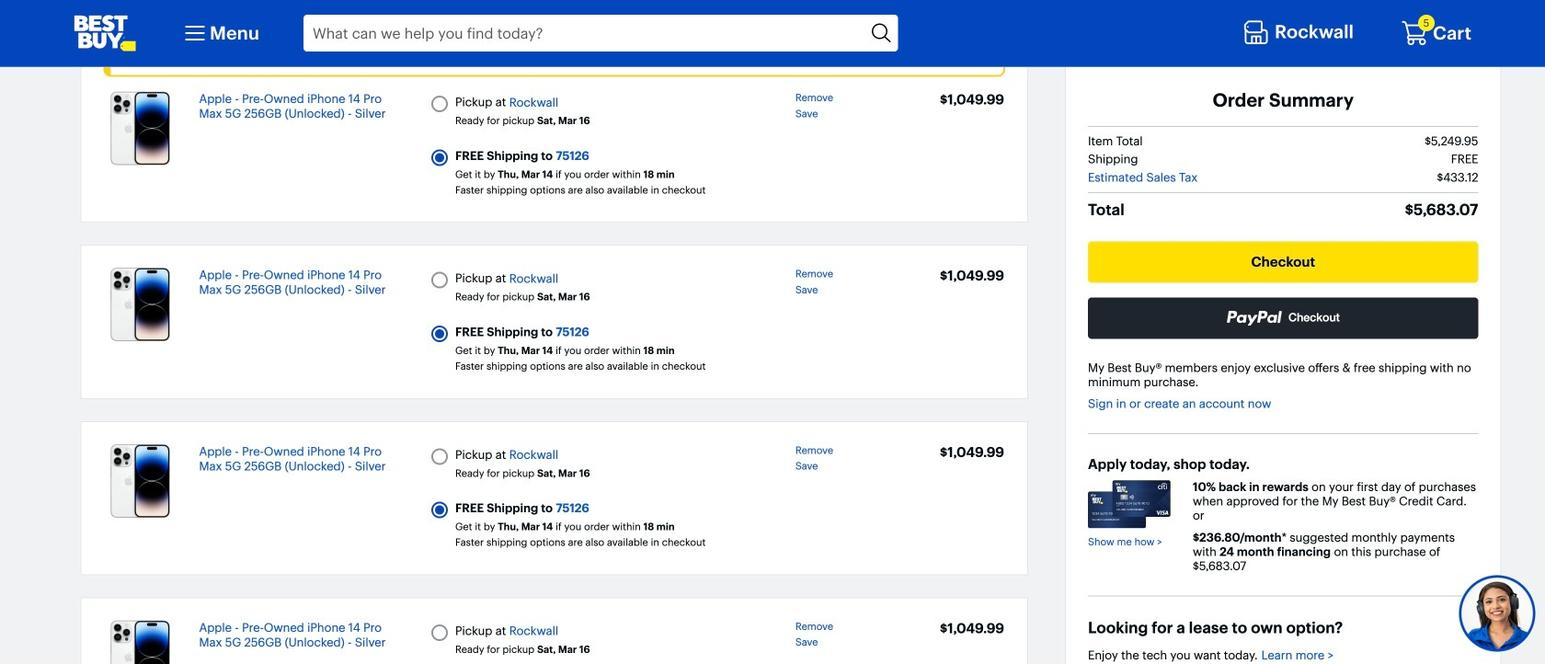 Task type: locate. For each thing, give the bounding box(es) containing it.
paypal checkout image
[[1227, 310, 1341, 326]]

warning image
[[111, 33, 155, 55]]

bestbuy.com image
[[74, 15, 136, 52]]

None radio
[[432, 448, 448, 465], [432, 625, 448, 641], [432, 448, 448, 465], [432, 625, 448, 641]]

1 apple - pre-owned iphone 14 pro max 5g 256gb (unlocked) - silver image from the top
[[110, 92, 170, 165]]

apple - pre-owned iphone 14 pro max 5g 256gb (unlocked) - silver image
[[110, 92, 170, 165], [110, 268, 170, 342], [110, 444, 170, 518], [110, 621, 170, 664]]

4 apple - pre-owned iphone 14 pro max 5g 256gb (unlocked) - silver image from the top
[[110, 621, 170, 664]]

menu image
[[180, 18, 210, 48]]

None radio
[[432, 96, 448, 112], [432, 149, 448, 166], [432, 272, 448, 289], [432, 326, 448, 342], [432, 502, 448, 519], [432, 96, 448, 112], [432, 149, 448, 166], [432, 272, 448, 289], [432, 326, 448, 342], [432, 502, 448, 519]]

cart icon image
[[1401, 19, 1429, 47]]

best buy help human beacon image
[[1459, 575, 1537, 653]]

alert
[[104, 11, 1006, 77]]



Task type: vqa. For each thing, say whether or not it's contained in the screenshot.
My Best Buy Card image
no



Task type: describe. For each thing, give the bounding box(es) containing it.
3 apple - pre-owned iphone 14 pro max 5g 256gb (unlocked) - silver image from the top
[[110, 444, 170, 518]]

2 apple - pre-owned iphone 14 pro max 5g 256gb (unlocked) - silver image from the top
[[110, 268, 170, 342]]

Type to search. Navigate forward to hear suggestions text field
[[304, 15, 866, 52]]



